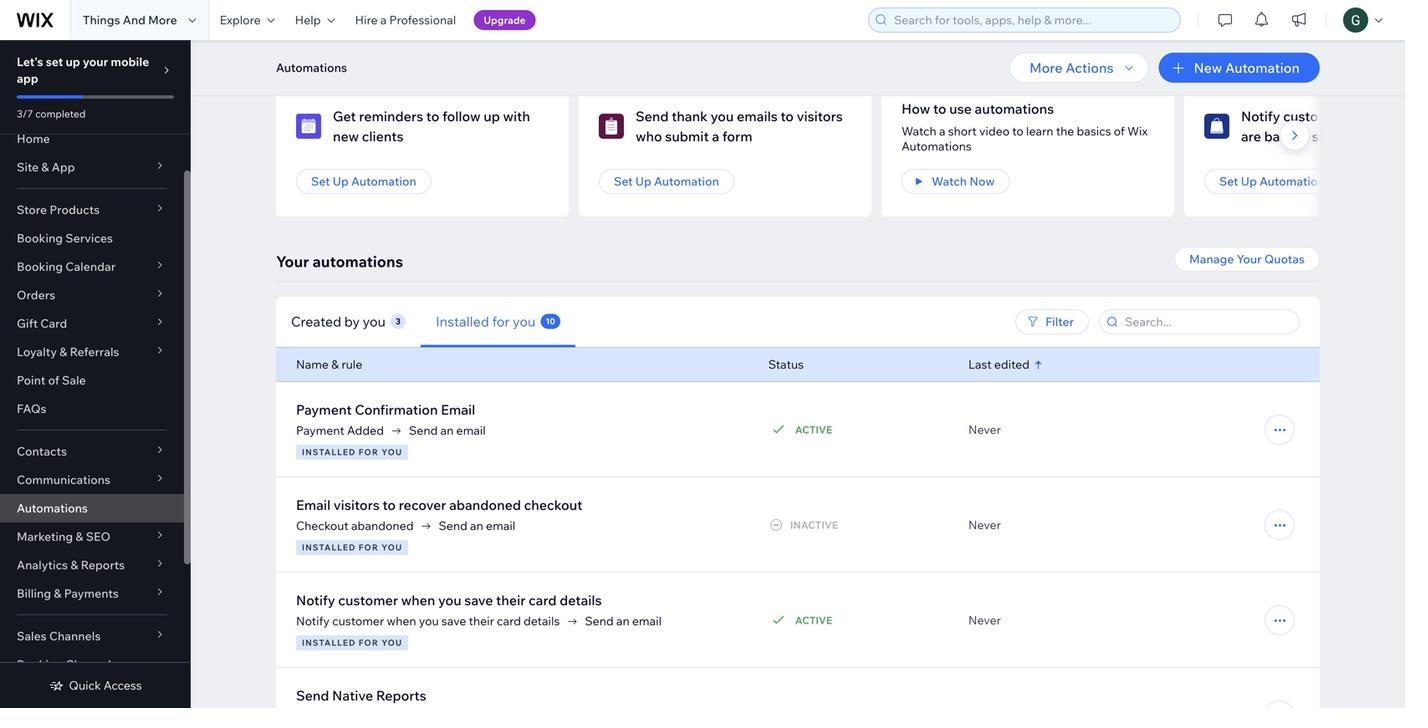 Task type: locate. For each thing, give the bounding box(es) containing it.
you down 'added'
[[382, 447, 402, 458]]

clients
[[362, 128, 404, 145]]

2 vertical spatial email
[[632, 614, 662, 629]]

suggested
[[276, 21, 355, 40]]

set up automation down new
[[311, 174, 416, 189]]

1 installed for you from the top
[[302, 447, 402, 458]]

2 notify customer when you save their card details from the top
[[296, 614, 560, 629]]

set up automation down who
[[614, 174, 719, 189]]

2 horizontal spatial set up automation button
[[1204, 169, 1340, 194]]

0 horizontal spatial reports
[[81, 558, 125, 573]]

more right and
[[148, 13, 177, 27]]

you
[[382, 447, 402, 458], [382, 542, 402, 553], [382, 638, 402, 648]]

3 set up automation button from the left
[[1204, 169, 1340, 194]]

gift
[[17, 316, 38, 331]]

up for who
[[635, 174, 651, 189]]

installed up native at the left
[[302, 638, 356, 648]]

1 horizontal spatial more
[[1030, 59, 1063, 76]]

3 installed from the top
[[302, 638, 356, 648]]

0 horizontal spatial their
[[469, 614, 494, 629]]

quick
[[69, 678, 101, 693]]

installed for you up native at the left
[[302, 638, 402, 648]]

0 horizontal spatial set up automation
[[311, 174, 416, 189]]

video
[[979, 124, 1010, 138]]

automations inside "link"
[[17, 501, 88, 516]]

set for get reminders to follow up with new clients
[[311, 174, 330, 189]]

hire
[[355, 13, 378, 27]]

marketing
[[17, 529, 73, 544]]

2 horizontal spatial automations
[[902, 139, 972, 153]]

site & app
[[17, 160, 75, 174]]

category image
[[599, 114, 624, 139], [1204, 114, 1230, 139]]

send for email
[[409, 423, 438, 438]]

2 booking from the top
[[17, 259, 63, 274]]

visitors up checkout abandoned
[[334, 497, 380, 514]]

0 vertical spatial more
[[148, 13, 177, 27]]

2 set up automation from the left
[[614, 174, 719, 189]]

channels inside 'link'
[[65, 657, 117, 672]]

customers
[[1283, 108, 1350, 125]]

2 you from the top
[[382, 542, 402, 553]]

1 horizontal spatial for
[[492, 313, 510, 330]]

0 vertical spatial of
[[1114, 124, 1125, 138]]

never for checkout
[[968, 518, 1001, 532]]

& inside popup button
[[71, 558, 78, 573]]

0 vertical spatial details
[[560, 592, 602, 609]]

3/7 completed
[[17, 107, 86, 120]]

& right loyalty
[[60, 345, 67, 359]]

customer down checkout abandoned
[[338, 592, 398, 609]]

checkout abandoned
[[296, 519, 414, 533]]

set up automation button down who
[[599, 169, 734, 194]]

last
[[968, 357, 992, 372]]

1 installed from the top
[[302, 447, 356, 458]]

channels up booking channels
[[49, 629, 101, 644]]

& right billing
[[54, 586, 61, 601]]

1 booking from the top
[[17, 231, 63, 245]]

site
[[17, 160, 39, 174]]

point of sale link
[[0, 366, 184, 395]]

for down checkout abandoned
[[359, 542, 379, 553]]

0 vertical spatial notify
[[1241, 108, 1280, 125]]

1 horizontal spatial email
[[441, 401, 475, 418]]

installed for you down the payment added
[[302, 447, 402, 458]]

1 horizontal spatial of
[[1114, 124, 1125, 138]]

1 horizontal spatial up
[[635, 174, 651, 189]]

automations down short
[[902, 139, 972, 153]]

set up automation button down notify customers when pro
[[1204, 169, 1340, 194]]

automation down notify customers when pro
[[1260, 174, 1325, 189]]

3 up from the left
[[1241, 174, 1257, 189]]

0 horizontal spatial up
[[66, 54, 80, 69]]

1 vertical spatial customer
[[332, 614, 384, 629]]

1 horizontal spatial their
[[496, 592, 526, 609]]

1 vertical spatial when
[[401, 592, 435, 609]]

1 vertical spatial reports
[[376, 688, 426, 704]]

1 vertical spatial active
[[795, 614, 832, 627]]

booking inside dropdown button
[[17, 259, 63, 274]]

0 vertical spatial never
[[968, 422, 1001, 437]]

category image
[[296, 114, 321, 139]]

0 vertical spatial booking
[[17, 231, 63, 245]]

abandoned right recover
[[449, 497, 521, 514]]

1 horizontal spatial category image
[[1204, 114, 1230, 139]]

2 horizontal spatial set up automation
[[1219, 174, 1325, 189]]

automation down clients
[[351, 174, 416, 189]]

who
[[636, 128, 662, 145]]

you for installed
[[513, 313, 536, 330]]

payment left 'added'
[[296, 423, 344, 438]]

faqs
[[17, 401, 46, 416]]

for for suggested
[[358, 21, 379, 40]]

products
[[50, 202, 100, 217]]

list containing how to use automations
[[276, 66, 1405, 217]]

an
[[440, 423, 454, 438], [470, 519, 483, 533], [616, 614, 630, 629]]

0 vertical spatial for
[[358, 21, 379, 40]]

watch down how
[[902, 124, 937, 138]]

booking for booking services
[[17, 231, 63, 245]]

send for to
[[439, 519, 467, 533]]

actions
[[1066, 59, 1114, 76]]

2 your from the left
[[276, 252, 309, 271]]

your up created
[[276, 252, 309, 271]]

visitors inside send thank you emails to visitors who submit a form
[[797, 108, 843, 125]]

1 vertical spatial for
[[492, 313, 510, 330]]

1 notify customer when you save their card details from the top
[[296, 592, 602, 609]]

you up send native reports
[[382, 638, 402, 648]]

get
[[333, 108, 356, 125]]

1 set up automation button from the left
[[296, 169, 431, 194]]

send thank you emails to visitors who submit a form
[[636, 108, 843, 145]]

you down checkout abandoned
[[382, 542, 402, 553]]

learn
[[1026, 124, 1053, 138]]

card
[[529, 592, 557, 609], [497, 614, 521, 629]]

email right confirmation
[[441, 401, 475, 418]]

up down who
[[635, 174, 651, 189]]

1 vertical spatial email
[[296, 497, 331, 514]]

booking
[[17, 231, 63, 245], [17, 259, 63, 274], [17, 657, 63, 672]]

to left the follow
[[426, 108, 439, 125]]

set up automation button for clients
[[296, 169, 431, 194]]

2 horizontal spatial up
[[1241, 174, 1257, 189]]

faqs link
[[0, 395, 184, 423]]

automations
[[276, 60, 347, 75], [902, 139, 972, 153], [17, 501, 88, 516]]

0 vertical spatial when
[[1353, 108, 1387, 125]]

email
[[441, 401, 475, 418], [296, 497, 331, 514]]

3 set from the left
[[1219, 174, 1238, 189]]

1 vertical spatial notify
[[296, 592, 335, 609]]

analytics & reports button
[[0, 551, 184, 580]]

abandoned
[[449, 497, 521, 514], [351, 519, 414, 533]]

1 category image from the left
[[599, 114, 624, 139]]

1 vertical spatial channels
[[65, 657, 117, 672]]

2 horizontal spatial set
[[1219, 174, 1238, 189]]

how to use automations watch a short video to learn the basics of wix automations
[[902, 100, 1148, 153]]

2 vertical spatial never
[[968, 613, 1001, 628]]

to right emails
[[781, 108, 794, 125]]

& up billing & payments
[[71, 558, 78, 573]]

reports for analytics & reports
[[81, 558, 125, 573]]

3/7
[[17, 107, 33, 120]]

customer up send native reports
[[332, 614, 384, 629]]

their
[[496, 592, 526, 609], [469, 614, 494, 629]]

0 horizontal spatial up
[[333, 174, 349, 189]]

2 vertical spatial for
[[359, 638, 379, 648]]

access
[[104, 678, 142, 693]]

tab list
[[276, 297, 807, 348]]

1 for from the top
[[359, 447, 379, 458]]

booking down store
[[17, 231, 63, 245]]

installed for payment
[[302, 447, 356, 458]]

you for send
[[711, 108, 734, 125]]

1 horizontal spatial your
[[1237, 252, 1262, 266]]

& right site
[[41, 160, 49, 174]]

orders button
[[0, 281, 184, 309]]

0 vertical spatial up
[[66, 54, 80, 69]]

quick access button
[[49, 678, 142, 693]]

watch left now
[[932, 174, 967, 189]]

2 set from the left
[[614, 174, 633, 189]]

visitors
[[797, 108, 843, 125], [334, 497, 380, 514]]

1 payment from the top
[[296, 401, 352, 418]]

let's set up your mobile app
[[17, 54, 149, 86]]

1 horizontal spatial visitors
[[797, 108, 843, 125]]

booking down sales
[[17, 657, 63, 672]]

1 vertical spatial for
[[359, 542, 379, 553]]

3 you from the top
[[382, 638, 402, 648]]

1 horizontal spatial set up automation button
[[599, 169, 734, 194]]

more left actions
[[1030, 59, 1063, 76]]

booking calendar
[[17, 259, 116, 274]]

contacts
[[17, 444, 67, 459]]

automations
[[975, 100, 1054, 117], [312, 252, 403, 271]]

1 vertical spatial booking
[[17, 259, 63, 274]]

1 horizontal spatial automations
[[276, 60, 347, 75]]

seo
[[86, 529, 111, 544]]

email visitors to recover abandoned checkout
[[296, 497, 582, 514]]

you inside send thank you emails to visitors who submit a form
[[711, 108, 734, 125]]

up down new
[[333, 174, 349, 189]]

point of sale
[[17, 373, 86, 388]]

0 vertical spatial automations
[[276, 60, 347, 75]]

up right set
[[66, 54, 80, 69]]

1 vertical spatial abandoned
[[351, 519, 414, 533]]

0 vertical spatial email
[[456, 423, 486, 438]]

1 vertical spatial you
[[382, 542, 402, 553]]

use
[[949, 100, 972, 117]]

active for payment confirmation email
[[795, 424, 832, 436]]

0 horizontal spatial email
[[456, 423, 486, 438]]

send an email for abandoned
[[439, 519, 515, 533]]

0 vertical spatial you
[[382, 447, 402, 458]]

edited
[[994, 357, 1030, 372]]

for right "installed"
[[492, 313, 510, 330]]

2 installed for you from the top
[[302, 542, 402, 553]]

0 horizontal spatial abandoned
[[351, 519, 414, 533]]

0 vertical spatial their
[[496, 592, 526, 609]]

2 installed from the top
[[302, 542, 356, 553]]

2 vertical spatial send an email
[[585, 614, 662, 629]]

email for email visitors to recover abandoned checkout
[[486, 519, 515, 533]]

a
[[380, 13, 387, 27], [939, 124, 946, 138], [712, 128, 719, 145]]

installed for email
[[302, 542, 356, 553]]

& inside popup button
[[76, 529, 83, 544]]

installed down the payment added
[[302, 447, 356, 458]]

set
[[311, 174, 330, 189], [614, 174, 633, 189], [1219, 174, 1238, 189]]

2 for from the top
[[359, 542, 379, 553]]

channels up quick access button
[[65, 657, 117, 672]]

notify customer when you save their card details
[[296, 592, 602, 609], [296, 614, 560, 629]]

a left form
[[712, 128, 719, 145]]

1 your from the left
[[1237, 252, 1262, 266]]

& for analytics
[[71, 558, 78, 573]]

1 vertical spatial an
[[470, 519, 483, 533]]

abandoned down recover
[[351, 519, 414, 533]]

up
[[66, 54, 80, 69], [484, 108, 500, 125]]

3 installed for you from the top
[[302, 638, 402, 648]]

1 you from the top
[[382, 447, 402, 458]]

and
[[123, 13, 146, 27]]

channels inside 'dropdown button'
[[49, 629, 101, 644]]

category image down popular
[[1204, 114, 1230, 139]]

you for visitors
[[382, 542, 402, 553]]

your inside button
[[1237, 252, 1262, 266]]

visitors right emails
[[797, 108, 843, 125]]

installed
[[302, 447, 356, 458], [302, 542, 356, 553], [302, 638, 356, 648]]

set up automation down notify customers when pro
[[1219, 174, 1325, 189]]

2 vertical spatial automations
[[17, 501, 88, 516]]

automations inside button
[[276, 60, 347, 75]]

watch inside button
[[932, 174, 967, 189]]

reports for send native reports
[[376, 688, 426, 704]]

1 set up automation from the left
[[311, 174, 416, 189]]

set up automation button
[[296, 169, 431, 194], [599, 169, 734, 194], [1204, 169, 1340, 194]]

reports right native at the left
[[376, 688, 426, 704]]

1 vertical spatial never
[[968, 518, 1001, 532]]

1 vertical spatial automations
[[902, 139, 972, 153]]

set up automation for clients
[[311, 174, 416, 189]]

you for confirmation
[[382, 447, 402, 458]]

notify
[[1241, 108, 1280, 125], [296, 592, 335, 609], [296, 614, 330, 629]]

1 vertical spatial more
[[1030, 59, 1063, 76]]

automations up marketing at the left bottom of the page
[[17, 501, 88, 516]]

1 horizontal spatial abandoned
[[449, 497, 521, 514]]

email up checkout
[[296, 497, 331, 514]]

when
[[1353, 108, 1387, 125], [401, 592, 435, 609], [387, 614, 416, 629]]

0 horizontal spatial set
[[311, 174, 330, 189]]

2 vertical spatial installed for you
[[302, 638, 402, 648]]

2 active from the top
[[795, 614, 832, 627]]

0 vertical spatial send an email
[[409, 423, 486, 438]]

0 vertical spatial email
[[441, 401, 475, 418]]

automations up by
[[312, 252, 403, 271]]

0 horizontal spatial visitors
[[334, 497, 380, 514]]

payment up the payment added
[[296, 401, 352, 418]]

how
[[902, 100, 930, 117]]

booking up orders
[[17, 259, 63, 274]]

marketing & seo
[[17, 529, 111, 544]]

for inside tab list
[[492, 313, 510, 330]]

of left wix
[[1114, 124, 1125, 138]]

1 horizontal spatial set
[[614, 174, 633, 189]]

& inside dropdown button
[[54, 586, 61, 601]]

0 vertical spatial installed for you
[[302, 447, 402, 458]]

2 up from the left
[[635, 174, 651, 189]]

1 set from the left
[[311, 174, 330, 189]]

2 vertical spatial you
[[382, 638, 402, 648]]

send native reports
[[296, 688, 426, 704]]

2 horizontal spatial an
[[616, 614, 630, 629]]

2 never from the top
[[968, 518, 1001, 532]]

automations down suggested
[[276, 60, 347, 75]]

to
[[933, 100, 946, 117], [426, 108, 439, 125], [781, 108, 794, 125], [1012, 124, 1024, 138], [383, 497, 396, 514]]

0 vertical spatial active
[[795, 424, 832, 436]]

a left short
[[939, 124, 946, 138]]

send
[[636, 108, 669, 125], [409, 423, 438, 438], [439, 519, 467, 533], [585, 614, 614, 629], [296, 688, 329, 704]]

professional
[[389, 13, 456, 27]]

1 horizontal spatial reports
[[376, 688, 426, 704]]

1 horizontal spatial an
[[470, 519, 483, 533]]

a right "hire"
[[380, 13, 387, 27]]

never
[[968, 422, 1001, 437], [968, 518, 1001, 532], [968, 613, 1001, 628]]

reports down seo
[[81, 558, 125, 573]]

1 vertical spatial email
[[486, 519, 515, 533]]

3
[[396, 316, 401, 327]]

app
[[52, 160, 75, 174]]

category image left who
[[599, 114, 624, 139]]

0 vertical spatial watch
[[902, 124, 937, 138]]

0 horizontal spatial category image
[[599, 114, 624, 139]]

up up manage your quotas
[[1241, 174, 1257, 189]]

2 category image from the left
[[1204, 114, 1230, 139]]

for for confirmation
[[359, 447, 379, 458]]

booking for booking channels
[[17, 657, 63, 672]]

0 vertical spatial automations
[[975, 100, 1054, 117]]

0 vertical spatial channels
[[49, 629, 101, 644]]

2 vertical spatial notify
[[296, 614, 330, 629]]

installed down checkout
[[302, 542, 356, 553]]

0 vertical spatial save
[[464, 592, 493, 609]]

1 vertical spatial of
[[48, 373, 59, 388]]

up inside let's set up your mobile app
[[66, 54, 80, 69]]

automation up popular
[[1225, 59, 1300, 76]]

short
[[948, 124, 977, 138]]

0 vertical spatial installed
[[302, 447, 356, 458]]

upgrade
[[484, 14, 526, 26]]

contacts button
[[0, 437, 184, 466]]

set up automation button down new
[[296, 169, 431, 194]]

services
[[65, 231, 113, 245]]

&
[[41, 160, 49, 174], [60, 345, 67, 359], [331, 357, 339, 372], [76, 529, 83, 544], [71, 558, 78, 573], [54, 586, 61, 601]]

& left seo
[[76, 529, 83, 544]]

to inside send thank you emails to visitors who submit a form
[[781, 108, 794, 125]]

set up automation button for submit
[[599, 169, 734, 194]]

list
[[276, 66, 1405, 217]]

your
[[83, 54, 108, 69]]

automations inside how to use automations watch a short video to learn the basics of wix automations
[[902, 139, 972, 153]]

for
[[359, 447, 379, 458], [359, 542, 379, 553], [359, 638, 379, 648]]

3 never from the top
[[968, 613, 1001, 628]]

0 horizontal spatial automations
[[17, 501, 88, 516]]

2 horizontal spatial email
[[632, 614, 662, 629]]

1 horizontal spatial email
[[486, 519, 515, 533]]

a inside how to use automations watch a short video to learn the basics of wix automations
[[939, 124, 946, 138]]

up
[[333, 174, 349, 189], [635, 174, 651, 189], [1241, 174, 1257, 189]]

1 vertical spatial details
[[524, 614, 560, 629]]

for down 'added'
[[359, 447, 379, 458]]

1 up from the left
[[333, 174, 349, 189]]

1 active from the top
[[795, 424, 832, 436]]

2 payment from the top
[[296, 423, 344, 438]]

of left the sale
[[48, 373, 59, 388]]

for up send native reports
[[359, 638, 379, 648]]

payment
[[296, 401, 352, 418], [296, 423, 344, 438]]

1 vertical spatial send an email
[[439, 519, 515, 533]]

3 for from the top
[[359, 638, 379, 648]]

booking services link
[[0, 224, 184, 253]]

active
[[795, 424, 832, 436], [795, 614, 832, 627]]

your left quotas
[[1237, 252, 1262, 266]]

1 vertical spatial card
[[497, 614, 521, 629]]

installed for you down checkout abandoned
[[302, 542, 402, 553]]

0 horizontal spatial card
[[497, 614, 521, 629]]

2 set up automation button from the left
[[599, 169, 734, 194]]

for right suggested
[[358, 21, 379, 40]]

automations up video on the right
[[975, 100, 1054, 117]]

reports inside popup button
[[81, 558, 125, 573]]

send an email for save
[[585, 614, 662, 629]]

& left the rule
[[331, 357, 339, 372]]

more
[[148, 13, 177, 27], [1030, 59, 1063, 76]]

booking inside 'link'
[[17, 657, 63, 672]]

send inside send thank you emails to visitors who submit a form
[[636, 108, 669, 125]]

1 vertical spatial notify customer when you save their card details
[[296, 614, 560, 629]]

email for notify customer when you save their card details
[[632, 614, 662, 629]]

never for their
[[968, 613, 1001, 628]]

1 vertical spatial payment
[[296, 423, 344, 438]]

1 horizontal spatial up
[[484, 108, 500, 125]]

0 vertical spatial reports
[[81, 558, 125, 573]]

3 booking from the top
[[17, 657, 63, 672]]

home
[[17, 131, 50, 146]]

up left with
[[484, 108, 500, 125]]

1 horizontal spatial set up automation
[[614, 174, 719, 189]]



Task type: vqa. For each thing, say whether or not it's contained in the screenshot.


Task type: describe. For each thing, give the bounding box(es) containing it.
to left the learn
[[1012, 124, 1024, 138]]

payment for payment added
[[296, 423, 344, 438]]

set for send thank you emails to visitors who submit a form
[[614, 174, 633, 189]]

marketing & seo button
[[0, 523, 184, 551]]

form
[[722, 128, 752, 145]]

installed for notify
[[302, 638, 356, 648]]

billing & payments button
[[0, 580, 184, 608]]

Search for tools, apps, help & more... field
[[889, 8, 1175, 32]]

email for payment confirmation email
[[456, 423, 486, 438]]

set up automation for submit
[[614, 174, 719, 189]]

booking channels
[[17, 657, 117, 672]]

popular
[[1204, 81, 1253, 94]]

billing & payments
[[17, 586, 119, 601]]

1 never from the top
[[968, 422, 1001, 437]]

automations link
[[0, 494, 184, 523]]

channels for booking channels
[[65, 657, 117, 672]]

automations for 'automations' "link"
[[17, 501, 88, 516]]

for for customer
[[359, 638, 379, 648]]

automations button
[[268, 55, 355, 80]]

store
[[17, 202, 47, 217]]

installed for you for customer
[[302, 638, 402, 648]]

suggested for you
[[276, 21, 409, 40]]

1 vertical spatial their
[[469, 614, 494, 629]]

inactive
[[790, 519, 838, 532]]

thank
[[672, 108, 708, 125]]

payment confirmation email
[[296, 401, 475, 418]]

communications button
[[0, 466, 184, 494]]

0 horizontal spatial email
[[296, 497, 331, 514]]

category image for send
[[599, 114, 624, 139]]

automations for automations button
[[276, 60, 347, 75]]

notify customers when pro
[[1241, 108, 1405, 145]]

send for when
[[585, 614, 614, 629]]

sales
[[17, 629, 47, 644]]

billing
[[17, 586, 51, 601]]

more inside dropdown button
[[1030, 59, 1063, 76]]

1 vertical spatial visitors
[[334, 497, 380, 514]]

you for customer
[[382, 638, 402, 648]]

completed
[[35, 107, 86, 120]]

sale
[[62, 373, 86, 388]]

& for loyalty
[[60, 345, 67, 359]]

to left use
[[933, 100, 946, 117]]

automations inside how to use automations watch a short video to learn the basics of wix automations
[[975, 100, 1054, 117]]

a inside send thank you emails to visitors who submit a form
[[712, 128, 719, 145]]

status
[[768, 357, 804, 372]]

your automations
[[276, 252, 403, 271]]

to inside get reminders to follow up with new clients
[[426, 108, 439, 125]]

card
[[40, 316, 67, 331]]

watch now button
[[902, 169, 1010, 194]]

notify inside notify customers when pro
[[1241, 108, 1280, 125]]

installed for you for confirmation
[[302, 447, 402, 458]]

& for marketing
[[76, 529, 83, 544]]

loyalty & referrals button
[[0, 338, 184, 366]]

sales channels
[[17, 629, 101, 644]]

of inside how to use automations watch a short video to learn the basics of wix automations
[[1114, 124, 1125, 138]]

active for notify customer when you save their card details
[[795, 614, 832, 627]]

point
[[17, 373, 45, 388]]

payment for payment confirmation email
[[296, 401, 352, 418]]

you for suggested
[[383, 21, 409, 40]]

sidebar element
[[0, 40, 191, 708]]

new
[[333, 128, 359, 145]]

you for created
[[363, 313, 386, 330]]

to left recover
[[383, 497, 396, 514]]

up inside get reminders to follow up with new clients
[[484, 108, 500, 125]]

0 horizontal spatial more
[[148, 13, 177, 27]]

watch inside how to use automations watch a short video to learn the basics of wix automations
[[902, 124, 937, 138]]

0 vertical spatial card
[[529, 592, 557, 609]]

emails
[[737, 108, 778, 125]]

filter button
[[1015, 309, 1089, 335]]

basics
[[1077, 124, 1111, 138]]

& for billing
[[54, 586, 61, 601]]

new automation
[[1194, 59, 1300, 76]]

pro
[[1390, 108, 1405, 125]]

automation down submit
[[654, 174, 719, 189]]

installed for you
[[436, 313, 536, 330]]

rule
[[342, 357, 362, 372]]

created by you
[[291, 313, 386, 330]]

gift card
[[17, 316, 67, 331]]

native
[[332, 688, 373, 704]]

manage
[[1189, 252, 1234, 266]]

quotas
[[1264, 252, 1305, 266]]

1 vertical spatial automations
[[312, 252, 403, 271]]

0 vertical spatial customer
[[338, 592, 398, 609]]

site & app button
[[0, 153, 184, 182]]

an for abandoned
[[470, 519, 483, 533]]

category image for notify
[[1204, 114, 1230, 139]]

name & rule
[[296, 357, 362, 372]]

loyalty
[[17, 345, 57, 359]]

booking for booking calendar
[[17, 259, 63, 274]]

0 horizontal spatial an
[[440, 423, 454, 438]]

things
[[83, 13, 120, 27]]

things and more
[[83, 13, 177, 27]]

up for new
[[333, 174, 349, 189]]

app
[[17, 71, 38, 86]]

set
[[46, 54, 63, 69]]

for for installed
[[492, 313, 510, 330]]

the
[[1056, 124, 1074, 138]]

recover
[[399, 497, 446, 514]]

1 vertical spatial save
[[442, 614, 466, 629]]

when inside notify customers when pro
[[1353, 108, 1387, 125]]

explore
[[220, 13, 261, 27]]

let's
[[17, 54, 43, 69]]

of inside sidebar element
[[48, 373, 59, 388]]

an for save
[[616, 614, 630, 629]]

get reminders to follow up with new clients
[[333, 108, 530, 145]]

0 horizontal spatial a
[[380, 13, 387, 27]]

more actions button
[[1010, 53, 1149, 83]]

& for name
[[331, 357, 339, 372]]

booking calendar button
[[0, 253, 184, 281]]

installed
[[436, 313, 489, 330]]

tab list containing created by you
[[276, 297, 807, 348]]

calendar
[[65, 259, 116, 274]]

watch now
[[932, 174, 995, 189]]

Search... field
[[1120, 310, 1294, 334]]

store products button
[[0, 196, 184, 224]]

referrals
[[70, 345, 119, 359]]

gift card button
[[0, 309, 184, 338]]

channels for sales channels
[[49, 629, 101, 644]]

upgrade button
[[474, 10, 536, 30]]

orders
[[17, 288, 55, 302]]

added
[[347, 423, 384, 438]]

name
[[296, 357, 329, 372]]

2 vertical spatial when
[[387, 614, 416, 629]]

payment added
[[296, 423, 384, 438]]

by
[[344, 313, 360, 330]]

filter
[[1046, 314, 1074, 329]]

installed for you for visitors
[[302, 542, 402, 553]]

quick access
[[69, 678, 142, 693]]

manage your quotas button
[[1174, 247, 1320, 272]]

automation inside new automation button
[[1225, 59, 1300, 76]]

communications
[[17, 473, 110, 487]]

for for visitors
[[359, 542, 379, 553]]

store products
[[17, 202, 100, 217]]

& for site
[[41, 160, 49, 174]]

home link
[[0, 125, 184, 153]]

0 vertical spatial abandoned
[[449, 497, 521, 514]]

payments
[[64, 586, 119, 601]]

3 set up automation from the left
[[1219, 174, 1325, 189]]

more actions
[[1030, 59, 1114, 76]]

created
[[291, 313, 341, 330]]

reminders
[[359, 108, 423, 125]]

sales channels button
[[0, 622, 184, 651]]



